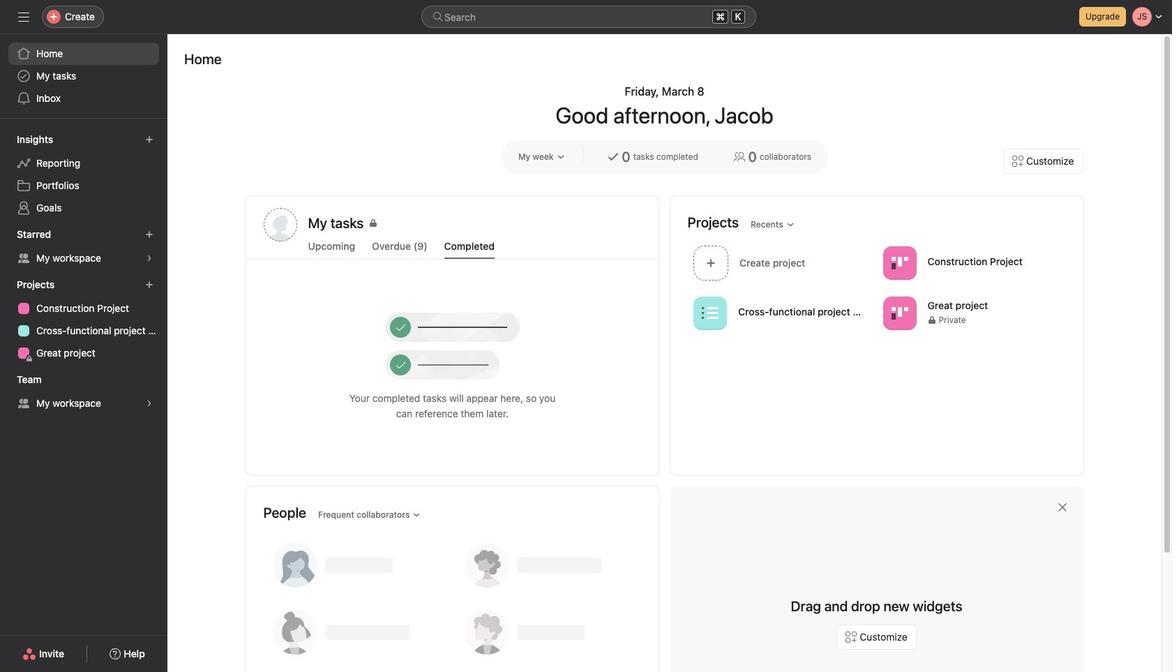 Task type: locate. For each thing, give the bounding box(es) containing it.
None field
[[422, 6, 756, 28]]

2 see details, my workspace image from the top
[[145, 399, 154, 408]]

list image
[[702, 305, 718, 321]]

1 see details, my workspace image from the top
[[145, 254, 154, 262]]

add profile photo image
[[263, 208, 297, 241]]

global element
[[0, 34, 167, 118]]

Search tasks, projects, and more text field
[[422, 6, 756, 28]]

starred element
[[0, 222, 167, 272]]

see details, my workspace image inside teams element
[[145, 399, 154, 408]]

hide sidebar image
[[18, 11, 29, 22]]

1 vertical spatial see details, my workspace image
[[145, 399, 154, 408]]

teams element
[[0, 367, 167, 417]]

0 vertical spatial see details, my workspace image
[[145, 254, 154, 262]]

see details, my workspace image for teams element
[[145, 399, 154, 408]]

new project or portfolio image
[[145, 281, 154, 289]]

insights element
[[0, 127, 167, 222]]

add items to starred image
[[145, 230, 154, 239]]

dismiss image
[[1057, 502, 1068, 513]]

see details, my workspace image
[[145, 254, 154, 262], [145, 399, 154, 408]]



Task type: describe. For each thing, give the bounding box(es) containing it.
see details, my workspace image for starred element
[[145, 254, 154, 262]]

new insights image
[[145, 135, 154, 144]]

projects element
[[0, 272, 167, 367]]

board image
[[891, 254, 908, 271]]

board image
[[891, 305, 908, 321]]



Task type: vqa. For each thing, say whether or not it's contained in the screenshot.
see details, my workspace icon to the top
yes



